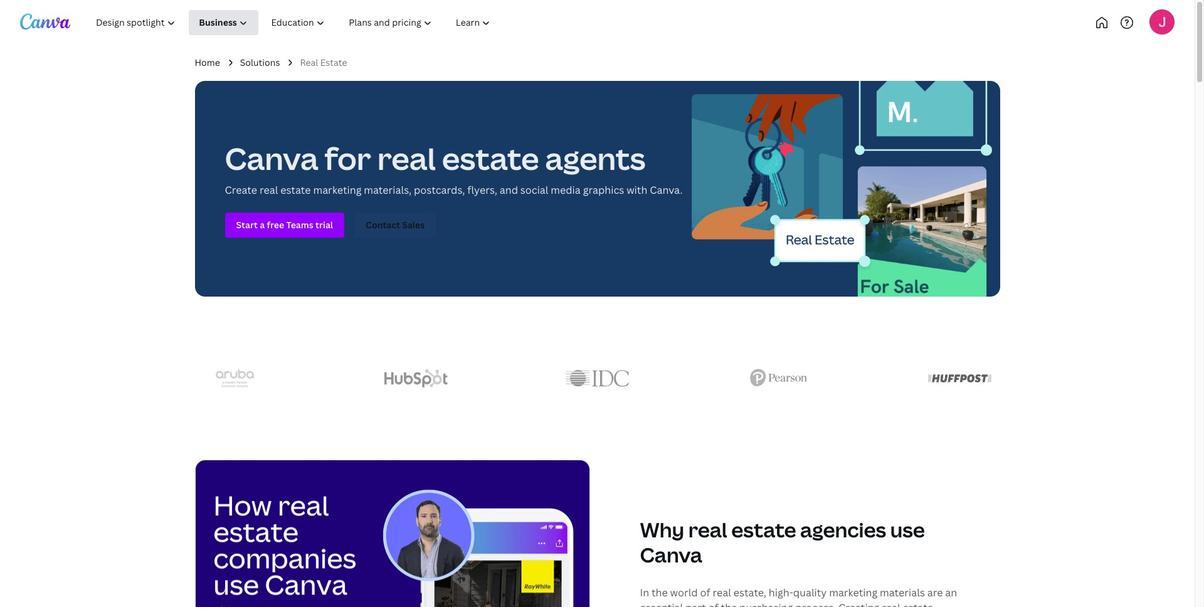 Task type: vqa. For each thing, say whether or not it's contained in the screenshot.
Search Canva apps search field
no



Task type: locate. For each thing, give the bounding box(es) containing it.
1 horizontal spatial canva
[[640, 541, 702, 568]]

pearson image
[[750, 369, 807, 388]]

huffpost image
[[928, 375, 992, 382]]

0 vertical spatial marketing
[[313, 183, 362, 197]]

2 vertical spatial estate
[[732, 516, 796, 543]]

the up the essential
[[652, 586, 668, 599]]

1 vertical spatial marketing
[[829, 586, 878, 599]]

marketing up creating
[[829, 586, 878, 599]]

real right create
[[260, 183, 278, 197]]

0 horizontal spatial marketing
[[313, 183, 362, 197]]

graphics
[[583, 183, 624, 197]]

create
[[225, 183, 257, 197]]

0 vertical spatial the
[[652, 586, 668, 599]]

canva up world on the right of page
[[640, 541, 702, 568]]

with
[[627, 183, 648, 197]]

idc image
[[566, 370, 629, 387]]

home link
[[195, 56, 220, 70]]

real
[[300, 56, 318, 68]]

and
[[500, 183, 518, 197]]

marketing inside canva for real estate agents create real estate marketing materials, postcards, flyers, and social media graphics with canva.
[[313, 183, 362, 197]]

of right part
[[709, 601, 719, 607]]

1 horizontal spatial the
[[721, 601, 737, 607]]

2 horizontal spatial estate
[[732, 516, 796, 543]]

marketing down for
[[313, 183, 362, 197]]

0 horizontal spatial estate
[[280, 183, 311, 197]]

1 horizontal spatial marketing
[[829, 586, 878, 599]]

0 horizontal spatial the
[[652, 586, 668, 599]]

0 vertical spatial canva
[[225, 138, 318, 179]]

real right why on the right bottom of page
[[688, 516, 727, 543]]

postcards,
[[414, 183, 465, 197]]

estate
[[442, 138, 539, 179], [280, 183, 311, 197], [732, 516, 796, 543]]

world
[[670, 586, 698, 599]]

why real estate agencies use canva
[[640, 516, 925, 568]]

canva up create
[[225, 138, 318, 179]]

marketing
[[313, 183, 362, 197], [829, 586, 878, 599]]

why
[[640, 516, 684, 543]]

canva.
[[650, 183, 683, 197]]

in the world of real estate, high-quality marketing materials are an essential part of the purchasing process. creating real estat
[[640, 586, 957, 607]]

of up part
[[700, 586, 710, 599]]

the down estate,
[[721, 601, 737, 607]]

the
[[652, 586, 668, 599], [721, 601, 737, 607]]

canva inside why real estate agencies use canva
[[640, 541, 702, 568]]

1 horizontal spatial estate
[[442, 138, 539, 179]]

top level navigation element
[[85, 10, 544, 35]]

real
[[377, 138, 436, 179], [260, 183, 278, 197], [688, 516, 727, 543], [713, 586, 731, 599], [882, 601, 900, 607]]

real estate
[[300, 56, 347, 68]]

media
[[551, 183, 581, 197]]

1 vertical spatial estate
[[280, 183, 311, 197]]

0 horizontal spatial canva
[[225, 138, 318, 179]]

estate inside why real estate agencies use canva
[[732, 516, 796, 543]]

estate
[[320, 56, 347, 68]]

for
[[325, 138, 371, 179]]

marketing inside in the world of real estate, high-quality marketing materials are an essential part of the purchasing process. creating real estat
[[829, 586, 878, 599]]

use
[[890, 516, 925, 543]]

solutions
[[240, 56, 280, 68]]

creating
[[839, 601, 880, 607]]

canva
[[225, 138, 318, 179], [640, 541, 702, 568]]

of
[[700, 586, 710, 599], [709, 601, 719, 607]]

real left estate,
[[713, 586, 731, 599]]

1 vertical spatial canva
[[640, 541, 702, 568]]



Task type: describe. For each thing, give the bounding box(es) containing it.
0 vertical spatial of
[[700, 586, 710, 599]]

process.
[[796, 601, 836, 607]]

in
[[640, 586, 649, 599]]

flyers,
[[467, 183, 497, 197]]

agencies
[[800, 516, 886, 543]]

real inside why real estate agencies use canva
[[688, 516, 727, 543]]

0 vertical spatial estate
[[442, 138, 539, 179]]

1 vertical spatial of
[[709, 601, 719, 607]]

canva for real estate agents create real estate marketing materials, postcards, flyers, and social media graphics with canva.
[[225, 138, 683, 197]]

part
[[686, 601, 706, 607]]

real up materials,
[[377, 138, 436, 179]]

canva inside canva for real estate agents create real estate marketing materials, postcards, flyers, and social media graphics with canva.
[[225, 138, 318, 179]]

agents
[[545, 138, 646, 179]]

social
[[521, 183, 548, 197]]

high-
[[769, 586, 793, 599]]

materials
[[880, 586, 925, 599]]

quality
[[793, 586, 827, 599]]

aruba image
[[216, 369, 254, 388]]

materials,
[[364, 183, 412, 197]]

solutions link
[[240, 56, 280, 70]]

home
[[195, 56, 220, 68]]

purchasing
[[740, 601, 793, 607]]

real estate brochure created in canva image
[[195, 461, 589, 607]]

are
[[928, 586, 943, 599]]

marketing for world
[[829, 586, 878, 599]]

essential
[[640, 601, 683, 607]]

an
[[945, 586, 957, 599]]

real down materials
[[882, 601, 900, 607]]

estate,
[[734, 586, 766, 599]]

1 vertical spatial the
[[721, 601, 737, 607]]

hubspot image
[[385, 370, 448, 387]]

marketing for real
[[313, 183, 362, 197]]



